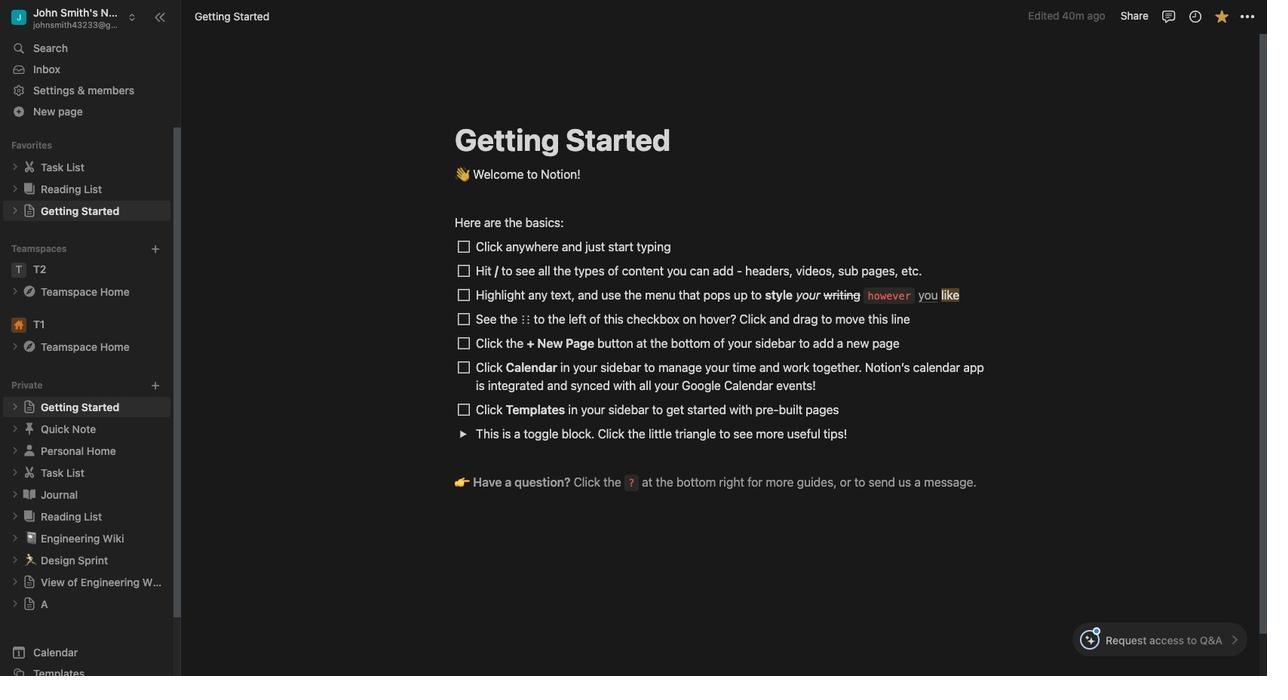 Task type: describe. For each thing, give the bounding box(es) containing it.
3 open image from the top
[[11, 424, 20, 433]]

new teamspace image
[[150, 244, 161, 254]]

close sidebar image
[[154, 11, 166, 23]]

6 open image from the top
[[11, 578, 20, 587]]

📓 image
[[24, 529, 38, 547]]

comments image
[[1162, 9, 1177, 24]]

👉 image
[[455, 472, 470, 491]]

5 open image from the top
[[11, 534, 20, 543]]

4 open image from the top
[[11, 468, 20, 477]]



Task type: locate. For each thing, give the bounding box(es) containing it.
1 open image from the top
[[11, 184, 20, 193]]

t image
[[11, 262, 26, 278]]

updates image
[[1188, 9, 1203, 24]]

open image
[[11, 184, 20, 193], [11, 402, 20, 412], [11, 424, 20, 433], [11, 468, 20, 477], [11, 534, 20, 543], [11, 578, 20, 587]]

🏃 image
[[24, 551, 38, 569]]

favorited image
[[1215, 9, 1230, 24]]

change page icon image
[[22, 159, 37, 175], [22, 181, 37, 196], [23, 204, 36, 218], [22, 284, 37, 299], [22, 339, 37, 354], [23, 400, 36, 414], [22, 421, 37, 436], [22, 443, 37, 458], [22, 465, 37, 480], [22, 487, 37, 502], [22, 509, 37, 524], [23, 575, 36, 589], [23, 597, 36, 611]]

add a page image
[[150, 380, 161, 391]]

open image
[[11, 162, 20, 172], [11, 206, 20, 215], [11, 287, 20, 296], [11, 342, 20, 351], [459, 430, 468, 438], [11, 446, 20, 455], [11, 490, 20, 499], [11, 512, 20, 521], [11, 556, 20, 565], [11, 599, 20, 609]]

👋 image
[[455, 164, 470, 183]]

2 open image from the top
[[11, 402, 20, 412]]



Task type: vqa. For each thing, say whether or not it's contained in the screenshot.
first Open icon from the bottom of the page
yes



